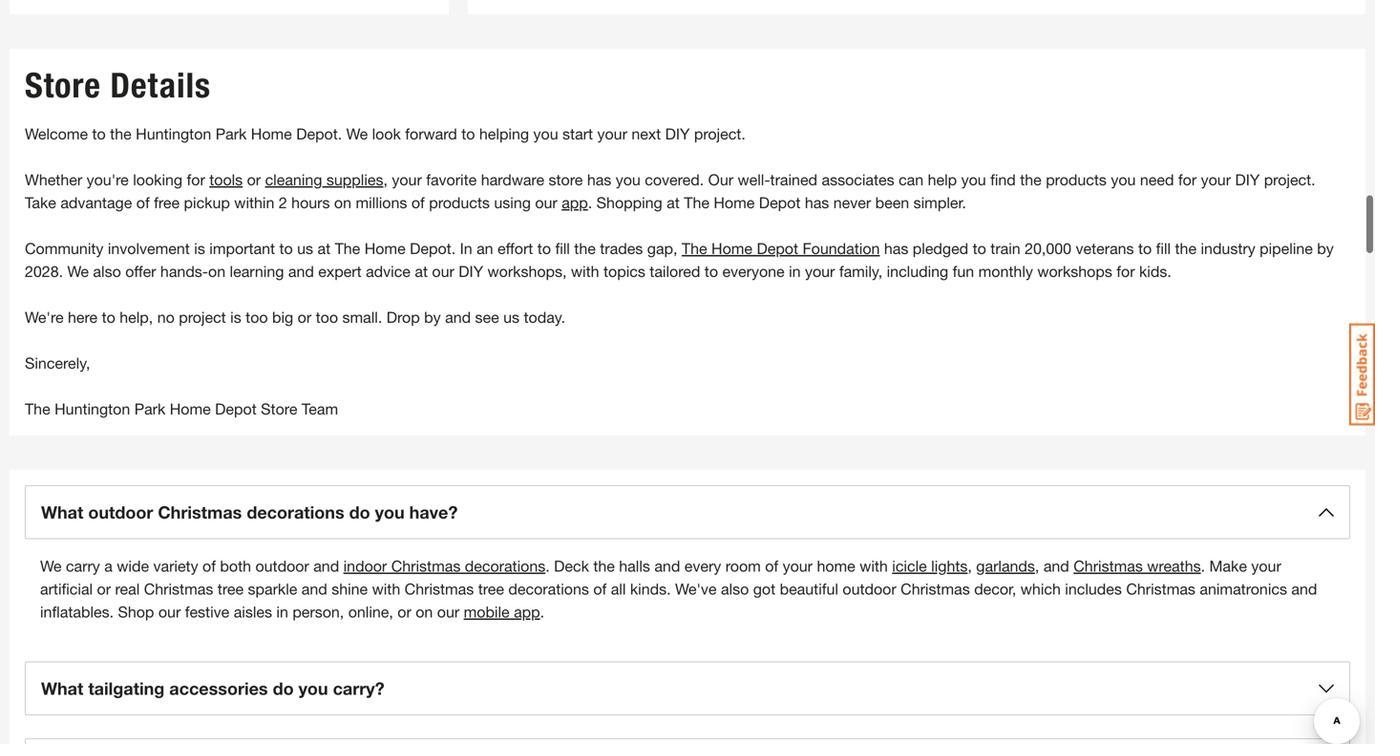 Task type: vqa. For each thing, say whether or not it's contained in the screenshot.
the bottommost the Flowers
no



Task type: describe. For each thing, give the bounding box(es) containing it.
advantage
[[61, 193, 132, 212]]

your right need
[[1201, 171, 1231, 189]]

1 fill from the left
[[555, 239, 570, 257]]

2 vertical spatial we
[[40, 557, 62, 575]]

our
[[708, 171, 734, 189]]

christmas down have?
[[391, 557, 461, 575]]

community involvement is important to us at the home depot. in an effort to fill the trades gap, the home depot foundation
[[25, 239, 880, 257]]

workshops
[[1038, 262, 1113, 280]]

1 vertical spatial is
[[230, 308, 241, 326]]

project
[[179, 308, 226, 326]]

drop
[[387, 308, 420, 326]]

trained
[[770, 171, 818, 189]]

of right millions
[[412, 193, 425, 212]]

0 vertical spatial diy
[[665, 125, 690, 143]]

you left find
[[962, 171, 986, 189]]

store
[[549, 171, 583, 189]]

associates
[[822, 171, 895, 189]]

we're
[[25, 308, 64, 326]]

both
[[220, 557, 251, 575]]

kids.
[[1140, 262, 1172, 280]]

to right tailored
[[705, 262, 718, 280]]

to up learning
[[279, 239, 293, 257]]

with inside has pledged to train 20,000 veterans to fill the industry pipeline by 2028. we also offer hands-on learning and expert advice at our diy workshops, with topics tailored to everyone in your family, including fun monthly workshops for kids.
[[571, 262, 599, 280]]

here
[[68, 308, 98, 326]]

you up shopping
[[616, 171, 641, 189]]

0 vertical spatial depot.
[[296, 125, 342, 143]]

the up tailored
[[682, 239, 707, 257]]

in inside . make your artificial or real christmas tree sparkle and shine with christmas tree decorations of all kinds. we've also got beautiful outdoor christmas decor, which includes christmas animatronics and inflatables. shop our festive aisles in person, online, or on our
[[276, 603, 288, 621]]

industry
[[1201, 239, 1256, 257]]

on inside has pledged to train 20,000 veterans to fill the industry pipeline by 2028. we also offer hands-on learning and expert advice at our diy workshops, with topics tailored to everyone in your family, including fun monthly workshops for kids.
[[208, 262, 226, 280]]

0 horizontal spatial for
[[187, 171, 205, 189]]

beautiful
[[780, 580, 839, 598]]

whether
[[25, 171, 82, 189]]

and left see
[[445, 308, 471, 326]]

to left train
[[973, 239, 987, 257]]

and inside has pledged to train 20,000 veterans to fill the industry pipeline by 2028. we also offer hands-on learning and expert advice at our diy workshops, with topics tailored to everyone in your family, including fun monthly workshops for kids.
[[288, 262, 314, 280]]

cleaning
[[265, 171, 322, 189]]

to up kids.
[[1139, 239, 1152, 257]]

0 vertical spatial is
[[194, 239, 205, 257]]

has pledged to train 20,000 veterans to fill the industry pipeline by 2028. we also offer hands-on learning and expert advice at our diy workshops, with topics tailored to everyone in your family, including fun monthly workshops for kids.
[[25, 239, 1334, 280]]

1 horizontal spatial app
[[562, 193, 588, 212]]

. left shopping
[[588, 193, 592, 212]]

christmas down indoor christmas decorations link
[[405, 580, 474, 598]]

1 vertical spatial decorations
[[465, 557, 546, 575]]

garlands
[[977, 557, 1035, 575]]

do inside dropdown button
[[273, 678, 294, 699]]

variety
[[153, 557, 198, 575]]

simpler.
[[914, 193, 966, 212]]

0 horizontal spatial app
[[514, 603, 540, 621]]

including
[[887, 262, 949, 280]]

we inside has pledged to train 20,000 veterans to fill the industry pipeline by 2028. we also offer hands-on learning and expert advice at our diy workshops, with topics tailored to everyone in your family, including fun monthly workshops for kids.
[[67, 262, 89, 280]]

with inside . make your artificial or real christmas tree sparkle and shine with christmas tree decorations of all kinds. we've also got beautiful outdoor christmas decor, which includes christmas animatronics and inflatables. shop our festive aisles in person, online, or on our
[[372, 580, 400, 598]]

of up got
[[765, 557, 779, 575]]

home down project
[[170, 400, 211, 418]]

our inside has pledged to train 20,000 veterans to fill the industry pipeline by 2028. we also offer hands-on learning and expert advice at our diy workshops, with topics tailored to everyone in your family, including fun monthly workshops for kids.
[[432, 262, 455, 280]]

1 vertical spatial outdoor
[[255, 557, 309, 575]]

your inside . make your artificial or real christmas tree sparkle and shine with christmas tree decorations of all kinds. we've also got beautiful outdoor christmas decor, which includes christmas animatronics and inflatables. shop our festive aisles in person, online, or on our
[[1252, 557, 1282, 575]]

0 vertical spatial us
[[297, 239, 313, 257]]

, inside , your favorite hardware store has you covered. our well-trained associates can help you find the products you need for your diy project. take advantage of free pickup within 2 hours on millions of products using our
[[384, 171, 388, 189]]

you left start
[[534, 125, 558, 143]]

home up advice
[[365, 239, 406, 257]]

animatronics
[[1200, 580, 1288, 598]]

kinds.
[[630, 580, 671, 598]]

or right online, at the left
[[398, 603, 412, 621]]

2 horizontal spatial we
[[346, 125, 368, 143]]

cleaning supplies link
[[265, 171, 384, 189]]

small.
[[342, 308, 382, 326]]

family,
[[840, 262, 883, 280]]

0 horizontal spatial park
[[134, 400, 166, 418]]

pledged
[[913, 239, 969, 257]]

we're here to help, no project is too big or too small. drop by and see us today.
[[25, 308, 566, 326]]

learning
[[230, 262, 284, 280]]

the up you're
[[110, 125, 132, 143]]

we've
[[675, 580, 717, 598]]

start
[[563, 125, 593, 143]]

every
[[685, 557, 721, 575]]

1 horizontal spatial depot.
[[410, 239, 456, 257]]

all
[[611, 580, 626, 598]]

carry?
[[333, 678, 385, 699]]

supplies
[[327, 171, 384, 189]]

or right big
[[298, 308, 312, 326]]

and right animatronics
[[1292, 580, 1318, 598]]

today.
[[524, 308, 566, 326]]

christmas down variety
[[144, 580, 213, 598]]

20,000
[[1025, 239, 1072, 257]]

christmas up includes
[[1074, 557, 1143, 575]]

the up all
[[594, 557, 615, 575]]

helping
[[479, 125, 529, 143]]

0 horizontal spatial at
[[318, 239, 331, 257]]

your left next
[[597, 125, 628, 143]]

pickup
[[184, 193, 230, 212]]

monthly
[[979, 262, 1033, 280]]

never
[[834, 193, 871, 212]]

outdoor inside . make your artificial or real christmas tree sparkle and shine with christmas tree decorations of all kinds. we've also got beautiful outdoor christmas decor, which includes christmas animatronics and inflatables. shop our festive aisles in person, online, or on our
[[843, 580, 897, 598]]

0 vertical spatial project.
[[694, 125, 746, 143]]

, your favorite hardware store has you covered. our well-trained associates can help you find the products you need for your diy project. take advantage of free pickup within 2 hours on millions of products using our
[[25, 171, 1316, 212]]

of left "both"
[[203, 557, 216, 575]]

or down a
[[97, 580, 111, 598]]

1 horizontal spatial ,
[[968, 557, 972, 575]]

1 vertical spatial depot
[[757, 239, 799, 257]]

sincerely,
[[25, 354, 90, 372]]

0 horizontal spatial huntington
[[55, 400, 130, 418]]

in inside has pledged to train 20,000 veterans to fill the industry pipeline by 2028. we also offer hands-on learning and expert advice at our diy workshops, with topics tailored to everyone in your family, including fun monthly workshops for kids.
[[789, 262, 801, 280]]

also inside has pledged to train 20,000 veterans to fill the industry pipeline by 2028. we also offer hands-on learning and expert advice at our diy workshops, with topics tailored to everyone in your family, including fun monthly workshops for kids.
[[93, 262, 121, 280]]

shopping
[[597, 193, 663, 212]]

pipeline
[[1260, 239, 1313, 257]]

1 horizontal spatial huntington
[[136, 125, 211, 143]]

inflatables.
[[40, 603, 114, 621]]

store details
[[25, 64, 211, 106]]

includes
[[1065, 580, 1122, 598]]

favorite
[[426, 171, 477, 189]]

christmas down the wreaths
[[1127, 580, 1196, 598]]

our left mobile
[[437, 603, 460, 621]]

train
[[991, 239, 1021, 257]]

of left free
[[136, 193, 150, 212]]

looking
[[133, 171, 183, 189]]

and up person,
[[302, 580, 327, 598]]

has inside has pledged to train 20,000 veterans to fill the industry pipeline by 2028. we also offer hands-on learning and expert advice at our diy workshops, with topics tailored to everyone in your family, including fun monthly workshops for kids.
[[884, 239, 909, 257]]

0 vertical spatial products
[[1046, 171, 1107, 189]]

icicle
[[892, 557, 927, 575]]

. right mobile
[[540, 603, 545, 621]]

project. inside , your favorite hardware store has you covered. our well-trained associates can help you find the products you need for your diy project. take advantage of free pickup within 2 hours on millions of products using our
[[1264, 171, 1316, 189]]

trades
[[600, 239, 643, 257]]

to right "welcome"
[[92, 125, 106, 143]]

important
[[209, 239, 275, 257]]

what outdoor christmas decorations do you have?
[[41, 502, 458, 523]]

find
[[991, 171, 1016, 189]]

welcome to the huntington park home depot. we look forward to helping you start your next diy project.
[[25, 125, 746, 143]]

millions
[[356, 193, 407, 212]]

can
[[899, 171, 924, 189]]

in
[[460, 239, 472, 257]]

hands-
[[160, 262, 208, 280]]

1 vertical spatial has
[[805, 193, 829, 212]]

the up the expert
[[335, 239, 360, 257]]

1 vertical spatial us
[[504, 308, 520, 326]]

an
[[477, 239, 493, 257]]



Task type: locate. For each thing, give the bounding box(es) containing it.
mobile
[[464, 603, 510, 621]]

with left topics on the top left
[[571, 262, 599, 280]]

0 vertical spatial outdoor
[[88, 502, 153, 523]]

you left carry?
[[299, 678, 328, 699]]

1 horizontal spatial also
[[721, 580, 749, 598]]

indoor
[[344, 557, 387, 575]]

2 fill from the left
[[1156, 239, 1171, 257]]

. left deck
[[546, 557, 550, 575]]

outdoor down home
[[843, 580, 897, 598]]

depot. left the in
[[410, 239, 456, 257]]

real
[[115, 580, 140, 598]]

team
[[302, 400, 338, 418]]

for up the pickup
[[187, 171, 205, 189]]

1 vertical spatial at
[[318, 239, 331, 257]]

on down supplies
[[334, 193, 352, 212]]

need
[[1140, 171, 1174, 189]]

foundation
[[803, 239, 880, 257]]

decorations
[[247, 502, 344, 523], [465, 557, 546, 575], [509, 580, 589, 598]]

sparkle
[[248, 580, 297, 598]]

0 horizontal spatial products
[[429, 193, 490, 212]]

see
[[475, 308, 499, 326]]

park down help,
[[134, 400, 166, 418]]

0 horizontal spatial outdoor
[[88, 502, 153, 523]]

2 what from the top
[[41, 678, 83, 699]]

do up indoor
[[349, 502, 370, 523]]

our down community involvement is important to us at the home depot. in an effort to fill the trades gap, the home depot foundation
[[432, 262, 455, 280]]

christmas inside what outdoor christmas decorations do you have? dropdown button
[[158, 502, 242, 523]]

and left the expert
[[288, 262, 314, 280]]

decorations down deck
[[509, 580, 589, 598]]

the down sincerely,
[[25, 400, 50, 418]]

0 vertical spatial do
[[349, 502, 370, 523]]

0 vertical spatial at
[[667, 193, 680, 212]]

your up beautiful
[[783, 557, 813, 575]]

using
[[494, 193, 531, 212]]

app link
[[562, 193, 588, 212]]

0 horizontal spatial by
[[424, 308, 441, 326]]

take
[[25, 193, 56, 212]]

too left small.
[[316, 308, 338, 326]]

has down the trained
[[805, 193, 829, 212]]

2 vertical spatial at
[[415, 262, 428, 280]]

us
[[297, 239, 313, 257], [504, 308, 520, 326]]

0 vertical spatial also
[[93, 262, 121, 280]]

christmas down icicle lights link
[[901, 580, 970, 598]]

indoor christmas decorations link
[[344, 557, 546, 575]]

at inside has pledged to train 20,000 veterans to fill the industry pipeline by 2028. we also offer hands-on learning and expert advice at our diy workshops, with topics tailored to everyone in your family, including fun monthly workshops for kids.
[[415, 262, 428, 280]]

us right see
[[504, 308, 520, 326]]

0 horizontal spatial diy
[[459, 262, 483, 280]]

what up carry
[[41, 502, 83, 523]]

diy inside , your favorite hardware store has you covered. our well-trained associates can help you find the products you need for your diy project. take advantage of free pickup within 2 hours on millions of products using our
[[1236, 171, 1260, 189]]

what inside dropdown button
[[41, 502, 83, 523]]

or up "within" at the left top
[[247, 171, 261, 189]]

to
[[92, 125, 106, 143], [462, 125, 475, 143], [279, 239, 293, 257], [538, 239, 551, 257], [973, 239, 987, 257], [1139, 239, 1152, 257], [705, 262, 718, 280], [102, 308, 115, 326]]

decorations up the sparkle
[[247, 502, 344, 523]]

2 vertical spatial on
[[416, 603, 433, 621]]

by right drop
[[424, 308, 441, 326]]

mobile app .
[[464, 603, 545, 621]]

the huntington park home depot store team
[[25, 400, 338, 418]]

depot.
[[296, 125, 342, 143], [410, 239, 456, 257]]

1 horizontal spatial products
[[1046, 171, 1107, 189]]

, up which
[[1035, 557, 1040, 575]]

0 vertical spatial by
[[1318, 239, 1334, 257]]

1 tree from the left
[[218, 580, 244, 598]]

fill inside has pledged to train 20,000 veterans to fill the industry pipeline by 2028. we also offer hands-on learning and expert advice at our diy workshops, with topics tailored to everyone in your family, including fun monthly workshops for kids.
[[1156, 239, 1171, 257]]

depot up everyone
[[757, 239, 799, 257]]

in down the home depot foundation link
[[789, 262, 801, 280]]

outdoor inside dropdown button
[[88, 502, 153, 523]]

1 too from the left
[[246, 308, 268, 326]]

shine
[[332, 580, 368, 598]]

1 horizontal spatial is
[[230, 308, 241, 326]]

depot down the trained
[[759, 193, 801, 212]]

project.
[[694, 125, 746, 143], [1264, 171, 1316, 189]]

outdoor up wide
[[88, 502, 153, 523]]

1 horizontal spatial us
[[504, 308, 520, 326]]

1 horizontal spatial in
[[789, 262, 801, 280]]

gap,
[[647, 239, 678, 257]]

person,
[[293, 603, 344, 621]]

the
[[684, 193, 710, 212], [335, 239, 360, 257], [682, 239, 707, 257], [25, 400, 50, 418]]

you
[[534, 125, 558, 143], [616, 171, 641, 189], [962, 171, 986, 189], [1111, 171, 1136, 189], [375, 502, 405, 523], [299, 678, 328, 699]]

at
[[667, 193, 680, 212], [318, 239, 331, 257], [415, 262, 428, 280]]

to left helping at the top
[[462, 125, 475, 143]]

for inside , your favorite hardware store has you covered. our well-trained associates can help you find the products you need for your diy project. take advantage of free pickup within 2 hours on millions of products using our
[[1179, 171, 1197, 189]]

2 horizontal spatial has
[[884, 239, 909, 257]]

2 horizontal spatial on
[[416, 603, 433, 621]]

0 horizontal spatial with
[[372, 580, 400, 598]]

0 vertical spatial has
[[587, 171, 612, 189]]

1 horizontal spatial we
[[67, 262, 89, 280]]

hours
[[292, 193, 330, 212]]

2 horizontal spatial diy
[[1236, 171, 1260, 189]]

festive
[[185, 603, 229, 621]]

, up millions
[[384, 171, 388, 189]]

. inside . make your artificial or real christmas tree sparkle and shine with christmas tree decorations of all kinds. we've also got beautiful outdoor christmas decor, which includes christmas animatronics and inflatables. shop our festive aisles in person, online, or on our
[[1201, 557, 1206, 575]]

for left kids.
[[1117, 262, 1135, 280]]

project. up our
[[694, 125, 746, 143]]

what inside dropdown button
[[41, 678, 83, 699]]

what tailgating accessories do you carry?
[[41, 678, 385, 699]]

diy inside has pledged to train 20,000 veterans to fill the industry pipeline by 2028. we also offer hands-on learning and expert advice at our diy workshops, with topics tailored to everyone in your family, including fun monthly workshops for kids.
[[459, 262, 483, 280]]

you left need
[[1111, 171, 1136, 189]]

we left look
[[346, 125, 368, 143]]

you inside what outdoor christmas decorations do you have? dropdown button
[[375, 502, 405, 523]]

you inside "what tailgating accessories do you carry?" dropdown button
[[299, 678, 328, 699]]

0 horizontal spatial depot.
[[296, 125, 342, 143]]

2 horizontal spatial with
[[860, 557, 888, 575]]

by
[[1318, 239, 1334, 257], [424, 308, 441, 326]]

wreaths
[[1148, 557, 1201, 575]]

0 horizontal spatial is
[[194, 239, 205, 257]]

we carry a wide variety of both outdoor and indoor christmas decorations . deck the halls and every room of your home with icicle lights , garlands , and christmas wreaths
[[40, 557, 1201, 575]]

huntington up looking
[[136, 125, 211, 143]]

and up kinds.
[[655, 557, 680, 575]]

covered.
[[645, 171, 704, 189]]

garlands link
[[977, 557, 1035, 575]]

2 horizontal spatial for
[[1179, 171, 1197, 189]]

0 horizontal spatial ,
[[384, 171, 388, 189]]

0 vertical spatial we
[[346, 125, 368, 143]]

2 tree from the left
[[478, 580, 504, 598]]

2 vertical spatial decorations
[[509, 580, 589, 598]]

2 horizontal spatial outdoor
[[843, 580, 897, 598]]

2 vertical spatial diy
[[459, 262, 483, 280]]

look
[[372, 125, 401, 143]]

what left tailgating
[[41, 678, 83, 699]]

for right need
[[1179, 171, 1197, 189]]

got
[[753, 580, 776, 598]]

park up tools
[[216, 125, 247, 143]]

by inside has pledged to train 20,000 veterans to fill the industry pipeline by 2028. we also offer hands-on learning and expert advice at our diy workshops, with topics tailored to everyone in your family, including fun monthly workshops for kids.
[[1318, 239, 1334, 257]]

1 horizontal spatial outdoor
[[255, 557, 309, 575]]

mobile app link
[[464, 603, 540, 621]]

to right here
[[102, 308, 115, 326]]

0 vertical spatial with
[[571, 262, 599, 280]]

0 vertical spatial in
[[789, 262, 801, 280]]

has up including
[[884, 239, 909, 257]]

0 vertical spatial park
[[216, 125, 247, 143]]

help
[[928, 171, 957, 189]]

tools link
[[209, 171, 243, 189]]

aisles
[[234, 603, 272, 621]]

products down favorite
[[429, 193, 490, 212]]

decorations inside . make your artificial or real christmas tree sparkle and shine with christmas tree decorations of all kinds. we've also got beautiful outdoor christmas decor, which includes christmas animatronics and inflatables. shop our festive aisles in person, online, or on our
[[509, 580, 589, 598]]

your up millions
[[392, 171, 422, 189]]

home up everyone
[[712, 239, 753, 257]]

products
[[1046, 171, 1107, 189], [429, 193, 490, 212]]

1 vertical spatial do
[[273, 678, 294, 699]]

the down covered.
[[684, 193, 710, 212]]

everyone
[[723, 262, 785, 280]]

1 vertical spatial depot.
[[410, 239, 456, 257]]

decor,
[[975, 580, 1017, 598]]

the right find
[[1020, 171, 1042, 189]]

decorations up the mobile app .
[[465, 557, 546, 575]]

whether you're looking for tools or cleaning supplies
[[25, 171, 384, 189]]

0 horizontal spatial tree
[[218, 580, 244, 598]]

no
[[157, 308, 175, 326]]

to up workshops,
[[538, 239, 551, 257]]

is
[[194, 239, 205, 257], [230, 308, 241, 326]]

details
[[110, 64, 211, 106]]

0 horizontal spatial also
[[93, 262, 121, 280]]

fun
[[953, 262, 975, 280]]

we down community
[[67, 262, 89, 280]]

tailgating
[[88, 678, 165, 699]]

1 horizontal spatial diy
[[665, 125, 690, 143]]

for inside has pledged to train 20,000 veterans to fill the industry pipeline by 2028. we also offer hands-on learning and expert advice at our diy workshops, with topics tailored to everyone in your family, including fun monthly workshops for kids.
[[1117, 262, 1135, 280]]

shop
[[118, 603, 154, 621]]

0 vertical spatial on
[[334, 193, 352, 212]]

is up hands-
[[194, 239, 205, 257]]

our right shop
[[158, 603, 181, 621]]

1 horizontal spatial project.
[[1264, 171, 1316, 189]]

depot left team
[[215, 400, 257, 418]]

the inside , your favorite hardware store has you covered. our well-trained associates can help you find the products you need for your diy project. take advantage of free pickup within 2 hours on millions of products using our
[[1020, 171, 1042, 189]]

0 horizontal spatial on
[[208, 262, 226, 280]]

1 vertical spatial products
[[429, 193, 490, 212]]

topics
[[604, 262, 646, 280]]

2 vertical spatial has
[[884, 239, 909, 257]]

1 what from the top
[[41, 502, 83, 523]]

room
[[726, 557, 761, 575]]

1 horizontal spatial park
[[216, 125, 247, 143]]

1 horizontal spatial at
[[415, 262, 428, 280]]

1 vertical spatial store
[[261, 400, 297, 418]]

app
[[562, 193, 588, 212], [514, 603, 540, 621]]

1 vertical spatial in
[[276, 603, 288, 621]]

next
[[632, 125, 661, 143]]

home down our
[[714, 193, 755, 212]]

and up shine
[[314, 557, 339, 575]]

feedback link image
[[1350, 323, 1376, 426]]

1 vertical spatial park
[[134, 400, 166, 418]]

forward
[[405, 125, 457, 143]]

diy down the in
[[459, 262, 483, 280]]

diy
[[665, 125, 690, 143], [1236, 171, 1260, 189], [459, 262, 483, 280]]

your up animatronics
[[1252, 557, 1282, 575]]

0 vertical spatial depot
[[759, 193, 801, 212]]

1 vertical spatial we
[[67, 262, 89, 280]]

do
[[349, 502, 370, 523], [273, 678, 294, 699]]

1 vertical spatial what
[[41, 678, 83, 699]]

deck
[[554, 557, 589, 575]]

we up artificial
[[40, 557, 62, 575]]

us down hours
[[297, 239, 313, 257]]

2 horizontal spatial ,
[[1035, 557, 1040, 575]]

huntington
[[136, 125, 211, 143], [55, 400, 130, 418]]

1 vertical spatial by
[[424, 308, 441, 326]]

products right find
[[1046, 171, 1107, 189]]

your down foundation
[[805, 262, 835, 280]]

the inside has pledged to train 20,000 veterans to fill the industry pipeline by 2028. we also offer hands-on learning and expert advice at our diy workshops, with topics tailored to everyone in your family, including fun monthly workshops for kids.
[[1175, 239, 1197, 257]]

christmas up variety
[[158, 502, 242, 523]]

1 vertical spatial huntington
[[55, 400, 130, 418]]

outdoor up the sparkle
[[255, 557, 309, 575]]

1 vertical spatial also
[[721, 580, 749, 598]]

on down indoor christmas decorations link
[[416, 603, 433, 621]]

2 vertical spatial with
[[372, 580, 400, 598]]

artificial
[[40, 580, 93, 598]]

0 vertical spatial what
[[41, 502, 83, 523]]

the
[[110, 125, 132, 143], [1020, 171, 1042, 189], [574, 239, 596, 257], [1175, 239, 1197, 257], [594, 557, 615, 575]]

app down store
[[562, 193, 588, 212]]

what outdoor christmas decorations do you have? button
[[25, 485, 1351, 539]]

tree
[[218, 580, 244, 598], [478, 580, 504, 598]]

with left icicle
[[860, 557, 888, 575]]

0 vertical spatial store
[[25, 64, 101, 106]]

fill up workshops,
[[555, 239, 570, 257]]

what for what outdoor christmas decorations do you have?
[[41, 502, 83, 523]]

1 vertical spatial project.
[[1264, 171, 1316, 189]]

0 vertical spatial huntington
[[136, 125, 211, 143]]

christmas
[[158, 502, 242, 523], [391, 557, 461, 575], [1074, 557, 1143, 575], [144, 580, 213, 598], [405, 580, 474, 598], [901, 580, 970, 598], [1127, 580, 1196, 598]]

. make your artificial or real christmas tree sparkle and shine with christmas tree decorations of all kinds. we've also got beautiful outdoor christmas decor, which includes christmas animatronics and inflatables. shop our festive aisles in person, online, or on our
[[40, 557, 1318, 621]]

on inside . make your artificial or real christmas tree sparkle and shine with christmas tree decorations of all kinds. we've also got beautiful outdoor christmas decor, which includes christmas animatronics and inflatables. shop our festive aisles in person, online, or on our
[[416, 603, 433, 621]]

do inside dropdown button
[[349, 502, 370, 523]]

on inside , your favorite hardware store has you covered. our well-trained associates can help you find the products you need for your diy project. take advantage of free pickup within 2 hours on millions of products using our
[[334, 193, 352, 212]]

0 horizontal spatial we
[[40, 557, 62, 575]]

has inside , your favorite hardware store has you covered. our well-trained associates can help you find the products you need for your diy project. take advantage of free pickup within 2 hours on millions of products using our
[[587, 171, 612, 189]]

online,
[[348, 603, 393, 621]]

big
[[272, 308, 293, 326]]

0 horizontal spatial fill
[[555, 239, 570, 257]]

fill up kids.
[[1156, 239, 1171, 257]]

project. up pipeline
[[1264, 171, 1316, 189]]

.
[[588, 193, 592, 212], [546, 557, 550, 575], [1201, 557, 1206, 575], [540, 603, 545, 621]]

tailored
[[650, 262, 701, 280]]

2 horizontal spatial at
[[667, 193, 680, 212]]

tools
[[209, 171, 243, 189]]

your
[[597, 125, 628, 143], [392, 171, 422, 189], [1201, 171, 1231, 189], [805, 262, 835, 280], [783, 557, 813, 575], [1252, 557, 1282, 575]]

and up which
[[1044, 557, 1070, 575]]

which
[[1021, 580, 1061, 598]]

in down the sparkle
[[276, 603, 288, 621]]

home up cleaning
[[251, 125, 292, 143]]

huntington down sincerely,
[[55, 400, 130, 418]]

1 horizontal spatial too
[[316, 308, 338, 326]]

1 horizontal spatial for
[[1117, 262, 1135, 280]]

at right advice
[[415, 262, 428, 280]]

with up online, at the left
[[372, 580, 400, 598]]

0 horizontal spatial too
[[246, 308, 268, 326]]

has up app "link"
[[587, 171, 612, 189]]

1 vertical spatial on
[[208, 262, 226, 280]]

0 horizontal spatial us
[[297, 239, 313, 257]]

diy right next
[[665, 125, 690, 143]]

hardware
[[481, 171, 545, 189]]

have?
[[409, 502, 458, 523]]

2
[[279, 193, 287, 212]]

1 vertical spatial diy
[[1236, 171, 1260, 189]]

0 horizontal spatial in
[[276, 603, 288, 621]]

2 vertical spatial depot
[[215, 400, 257, 418]]

1 vertical spatial app
[[514, 603, 540, 621]]

1 horizontal spatial with
[[571, 262, 599, 280]]

by right pipeline
[[1318, 239, 1334, 257]]

outdoor
[[88, 502, 153, 523], [255, 557, 309, 575], [843, 580, 897, 598]]

0 vertical spatial app
[[562, 193, 588, 212]]

1 vertical spatial with
[[860, 557, 888, 575]]

2 too from the left
[[316, 308, 338, 326]]

on
[[334, 193, 352, 212], [208, 262, 226, 280], [416, 603, 433, 621]]

1 horizontal spatial do
[[349, 502, 370, 523]]

1 horizontal spatial tree
[[478, 580, 504, 598]]

app right mobile
[[514, 603, 540, 621]]

decorations inside dropdown button
[[247, 502, 344, 523]]

what for what tailgating accessories do you carry?
[[41, 678, 83, 699]]

0 horizontal spatial do
[[273, 678, 294, 699]]

also inside . make your artificial or real christmas tree sparkle and shine with christmas tree decorations of all kinds. we've also got beautiful outdoor christmas decor, which includes christmas animatronics and inflatables. shop our festive aisles in person, online, or on our
[[721, 580, 749, 598]]

1 horizontal spatial by
[[1318, 239, 1334, 257]]

halls
[[619, 557, 650, 575]]

at down covered.
[[667, 193, 680, 212]]

your inside has pledged to train 20,000 veterans to fill the industry pipeline by 2028. we also offer hands-on learning and expert advice at our diy workshops, with topics tailored to everyone in your family, including fun monthly workshops for kids.
[[805, 262, 835, 280]]

carry
[[66, 557, 100, 575]]

home
[[251, 125, 292, 143], [714, 193, 755, 212], [365, 239, 406, 257], [712, 239, 753, 257], [170, 400, 211, 418]]

of inside . make your artificial or real christmas tree sparkle and shine with christmas tree decorations of all kinds. we've also got beautiful outdoor christmas decor, which includes christmas animatronics and inflatables. shop our festive aisles in person, online, or on our
[[594, 580, 607, 598]]

0 horizontal spatial project.
[[694, 125, 746, 143]]

veterans
[[1076, 239, 1134, 257]]

offer
[[125, 262, 156, 280]]

christmas wreaths link
[[1074, 557, 1201, 575]]

our inside , your favorite hardware store has you covered. our well-trained associates can help you find the products you need for your diy project. take advantage of free pickup within 2 hours on millions of products using our
[[535, 193, 558, 212]]

the left trades
[[574, 239, 596, 257]]



